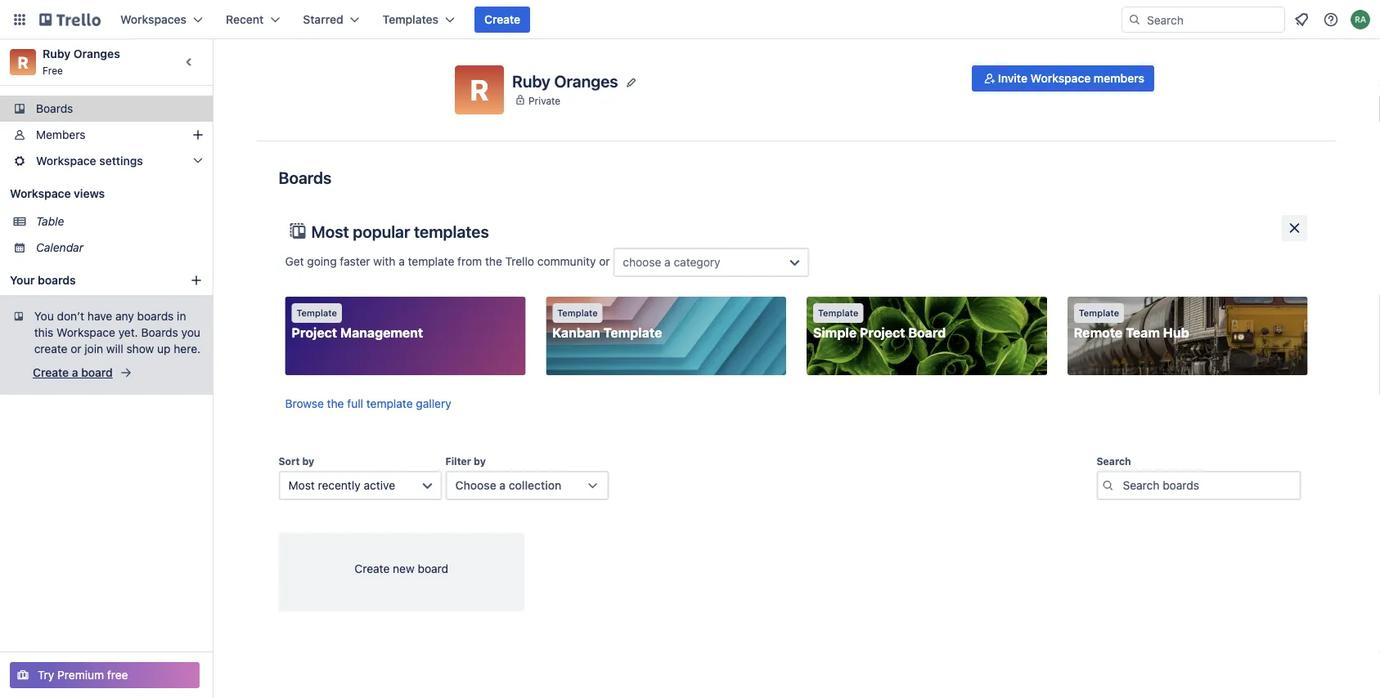 Task type: vqa. For each thing, say whether or not it's contained in the screenshot.
collaborate
no



Task type: locate. For each thing, give the bounding box(es) containing it.
0 horizontal spatial by
[[302, 456, 314, 467]]

template inside template remote team hub
[[1079, 308, 1119, 319]]

project left the board on the right
[[860, 325, 905, 341]]

a
[[399, 255, 405, 268], [664, 256, 671, 269], [72, 366, 78, 380], [499, 479, 506, 493]]

template right "full"
[[366, 397, 413, 411]]

r
[[18, 52, 28, 72], [470, 73, 489, 107]]

this
[[34, 326, 53, 340]]

calendar link
[[36, 240, 203, 256]]

the right from
[[485, 255, 502, 268]]

0 vertical spatial most
[[311, 222, 349, 241]]

1 vertical spatial r
[[470, 73, 489, 107]]

0 horizontal spatial board
[[81, 366, 113, 380]]

table
[[36, 215, 64, 228]]

community
[[537, 255, 596, 268]]

members
[[36, 128, 85, 142]]

by right sort
[[302, 456, 314, 467]]

template for remote
[[1079, 308, 1119, 319]]

oranges up private
[[554, 71, 618, 91]]

0 vertical spatial oranges
[[73, 47, 120, 61]]

1 horizontal spatial ruby
[[512, 71, 551, 91]]

1 vertical spatial create
[[33, 366, 69, 380]]

template kanban template
[[552, 308, 662, 341]]

1 horizontal spatial boards
[[141, 326, 178, 340]]

templates
[[383, 13, 439, 26]]

templates
[[414, 222, 489, 241]]

create up r button
[[484, 13, 521, 26]]

1 horizontal spatial oranges
[[554, 71, 618, 91]]

0 horizontal spatial ruby
[[43, 47, 71, 61]]

0 horizontal spatial r
[[18, 52, 28, 72]]

create inside the primary element
[[484, 13, 521, 26]]

your boards
[[10, 274, 76, 287]]

project inside template project management
[[292, 325, 337, 341]]

views
[[74, 187, 105, 200]]

boards
[[36, 102, 73, 115], [279, 168, 332, 187], [141, 326, 178, 340]]

0 vertical spatial ruby
[[43, 47, 71, 61]]

have
[[87, 310, 112, 323]]

1 horizontal spatial board
[[418, 563, 448, 576]]

remote
[[1074, 325, 1123, 341]]

members
[[1094, 72, 1145, 85]]

1 vertical spatial most
[[288, 479, 315, 493]]

workspace down members
[[36, 154, 96, 168]]

template down going
[[297, 308, 337, 319]]

template for simple
[[818, 308, 859, 319]]

board inside button
[[81, 366, 113, 380]]

Search field
[[1141, 7, 1285, 32]]

1 vertical spatial oranges
[[554, 71, 618, 91]]

0 horizontal spatial oranges
[[73, 47, 120, 61]]

members link
[[0, 122, 213, 148]]

template remote team hub
[[1074, 308, 1189, 341]]

boards inside you don't have any boards in this workspace yet. boards you create or join will show up here.
[[141, 326, 178, 340]]

Search text field
[[1097, 471, 1301, 501]]

workspaces button
[[110, 7, 213, 33]]

choose a collection
[[455, 479, 562, 493]]

1 vertical spatial boards
[[137, 310, 174, 323]]

ruby
[[43, 47, 71, 61], [512, 71, 551, 91]]

by right the filter
[[474, 456, 486, 467]]

most down 'sort by'
[[288, 479, 315, 493]]

active
[[364, 479, 395, 493]]

up
[[157, 342, 171, 356]]

0 horizontal spatial create
[[33, 366, 69, 380]]

1 horizontal spatial r
[[470, 73, 489, 107]]

0 vertical spatial create
[[484, 13, 521, 26]]

template up remote
[[1079, 308, 1119, 319]]

a inside 'choose a collection' button
[[499, 479, 506, 493]]

join
[[85, 342, 103, 356]]

2 horizontal spatial boards
[[279, 168, 332, 187]]

2 by from the left
[[474, 456, 486, 467]]

oranges inside ruby oranges free
[[73, 47, 120, 61]]

0 horizontal spatial or
[[71, 342, 82, 356]]

r link
[[10, 49, 36, 75]]

try premium free button
[[10, 663, 200, 689]]

workspace inside you don't have any boards in this workspace yet. boards you create or join will show up here.
[[56, 326, 115, 340]]

a for create a board
[[72, 366, 78, 380]]

1 horizontal spatial by
[[474, 456, 486, 467]]

any
[[115, 310, 134, 323]]

template inside template simple project board
[[818, 308, 859, 319]]

open information menu image
[[1323, 11, 1339, 28]]

boards left in
[[137, 310, 174, 323]]

most recently active
[[288, 479, 395, 493]]

create for create
[[484, 13, 521, 26]]

sort
[[279, 456, 300, 467]]

0 horizontal spatial boards
[[38, 274, 76, 287]]

recently
[[318, 479, 361, 493]]

free
[[107, 669, 128, 682]]

1 vertical spatial or
[[71, 342, 82, 356]]

settings
[[99, 154, 143, 168]]

workspace settings
[[36, 154, 143, 168]]

1 vertical spatial ruby
[[512, 71, 551, 91]]

ruby for ruby oranges
[[512, 71, 551, 91]]

1 by from the left
[[302, 456, 314, 467]]

create for create a board
[[33, 366, 69, 380]]

most popular templates
[[311, 222, 489, 241]]

back to home image
[[39, 7, 101, 33]]

create
[[484, 13, 521, 26], [33, 366, 69, 380], [355, 563, 390, 576]]

ruby anderson (rubyanderson7) image
[[1351, 10, 1370, 29]]

template simple project board
[[813, 308, 946, 341]]

0 vertical spatial the
[[485, 255, 502, 268]]

workspace right invite
[[1031, 72, 1091, 85]]

0 vertical spatial boards
[[36, 102, 73, 115]]

project inside template simple project board
[[860, 325, 905, 341]]

the
[[485, 255, 502, 268], [327, 397, 344, 411]]

you don't have any boards in this workspace yet. boards you create or join will show up here.
[[34, 310, 201, 356]]

popular
[[353, 222, 410, 241]]

ruby oranges free
[[43, 47, 120, 76]]

oranges
[[73, 47, 120, 61], [554, 71, 618, 91]]

most for most popular templates
[[311, 222, 349, 241]]

or left choose
[[599, 255, 610, 268]]

ruby up private
[[512, 71, 551, 91]]

most
[[311, 222, 349, 241], [288, 479, 315, 493]]

1 horizontal spatial boards
[[137, 310, 174, 323]]

hub
[[1163, 325, 1189, 341]]

template up kanban
[[557, 308, 598, 319]]

try
[[38, 669, 54, 682]]

recent
[[226, 13, 264, 26]]

1 vertical spatial the
[[327, 397, 344, 411]]

workspace up join
[[56, 326, 115, 340]]

0 vertical spatial boards
[[38, 274, 76, 287]]

0 vertical spatial template
[[408, 255, 454, 268]]

workspace navigation collapse icon image
[[178, 51, 201, 74]]

primary element
[[0, 0, 1380, 39]]

will
[[106, 342, 123, 356]]

r inside button
[[470, 73, 489, 107]]

create down create
[[33, 366, 69, 380]]

board right "new"
[[418, 563, 448, 576]]

1 vertical spatial boards
[[279, 168, 332, 187]]

the left "full"
[[327, 397, 344, 411]]

r left private
[[470, 73, 489, 107]]

1 project from the left
[[292, 325, 337, 341]]

template down templates on the left
[[408, 255, 454, 268]]

faster
[[340, 255, 370, 268]]

2 vertical spatial boards
[[141, 326, 178, 340]]

create left "new"
[[355, 563, 390, 576]]

boards down 'calendar'
[[38, 274, 76, 287]]

browse the full template gallery link
[[285, 397, 451, 411]]

template
[[408, 255, 454, 268], [366, 397, 413, 411]]

ruby inside ruby oranges free
[[43, 47, 71, 61]]

boards inside boards link
[[36, 102, 73, 115]]

by for filter by
[[474, 456, 486, 467]]

0 horizontal spatial boards
[[36, 102, 73, 115]]

choose a collection button
[[446, 471, 609, 501]]

or left join
[[71, 342, 82, 356]]

1 horizontal spatial create
[[355, 563, 390, 576]]

template inside template project management
[[297, 308, 337, 319]]

1 vertical spatial board
[[418, 563, 448, 576]]

1 horizontal spatial or
[[599, 255, 610, 268]]

0 horizontal spatial project
[[292, 325, 337, 341]]

ruby up free
[[43, 47, 71, 61]]

workspace up table
[[10, 187, 71, 200]]

management
[[340, 325, 423, 341]]

or
[[599, 255, 610, 268], [71, 342, 82, 356]]

1 horizontal spatial the
[[485, 255, 502, 268]]

0 vertical spatial or
[[599, 255, 610, 268]]

board for create new board
[[418, 563, 448, 576]]

board for create a board
[[81, 366, 113, 380]]

a for choose a collection
[[499, 479, 506, 493]]

most up going
[[311, 222, 349, 241]]

boards inside you don't have any boards in this workspace yet. boards you create or join will show up here.
[[137, 310, 174, 323]]

invite workspace members
[[998, 72, 1145, 85]]

0 vertical spatial board
[[81, 366, 113, 380]]

1 horizontal spatial project
[[860, 325, 905, 341]]

template up 'simple'
[[818, 308, 859, 319]]

0 vertical spatial r
[[18, 52, 28, 72]]

search
[[1097, 456, 1131, 467]]

2 vertical spatial create
[[355, 563, 390, 576]]

your boards with 0 items element
[[10, 271, 182, 290]]

project left management
[[292, 325, 337, 341]]

kanban
[[552, 325, 600, 341]]

invite workspace members button
[[972, 65, 1154, 92]]

a inside create a board button
[[72, 366, 78, 380]]

search image
[[1128, 13, 1141, 26]]

board down join
[[81, 366, 113, 380]]

r left free
[[18, 52, 28, 72]]

2 project from the left
[[860, 325, 905, 341]]

2 horizontal spatial create
[[484, 13, 521, 26]]

boards
[[38, 274, 76, 287], [137, 310, 174, 323]]

workspace
[[1031, 72, 1091, 85], [36, 154, 96, 168], [10, 187, 71, 200], [56, 326, 115, 340]]

oranges down the back to home image
[[73, 47, 120, 61]]



Task type: describe. For each thing, give the bounding box(es) containing it.
template right kanban
[[603, 325, 662, 341]]

create a board button
[[33, 364, 132, 382]]

show
[[126, 342, 154, 356]]

from
[[457, 255, 482, 268]]

0 horizontal spatial the
[[327, 397, 344, 411]]

recent button
[[216, 7, 290, 33]]

boards link
[[0, 96, 213, 122]]

workspace inside 'dropdown button'
[[36, 154, 96, 168]]

r for r button
[[470, 73, 489, 107]]

in
[[177, 310, 186, 323]]

0 notifications image
[[1292, 10, 1312, 29]]

r button
[[455, 65, 504, 115]]

calendar
[[36, 241, 83, 254]]

going
[[307, 255, 337, 268]]

private
[[529, 95, 561, 106]]

create
[[34, 342, 68, 356]]

don't
[[57, 310, 84, 323]]

browse
[[285, 397, 324, 411]]

your
[[10, 274, 35, 287]]

table link
[[36, 214, 203, 230]]

templates button
[[373, 7, 465, 33]]

create for create new board
[[355, 563, 390, 576]]

template for kanban
[[557, 308, 598, 319]]

workspace inside button
[[1031, 72, 1091, 85]]

sm image
[[982, 70, 998, 87]]

create button
[[475, 7, 530, 33]]

you
[[181, 326, 200, 340]]

get going faster with a template from the trello community or
[[285, 255, 613, 268]]

workspace views
[[10, 187, 105, 200]]

ruby oranges
[[512, 71, 618, 91]]

add board image
[[190, 274, 203, 287]]

collection
[[509, 479, 562, 493]]

here.
[[174, 342, 201, 356]]

most for most recently active
[[288, 479, 315, 493]]

ruby oranges link
[[43, 47, 120, 61]]

simple
[[813, 325, 857, 341]]

board
[[908, 325, 946, 341]]

choose
[[623, 256, 661, 269]]

workspaces
[[120, 13, 187, 26]]

starred button
[[293, 7, 370, 33]]

template project management
[[292, 308, 423, 341]]

browse the full template gallery
[[285, 397, 451, 411]]

choose
[[455, 479, 496, 493]]

sort by
[[279, 456, 314, 467]]

team
[[1126, 325, 1160, 341]]

get
[[285, 255, 304, 268]]

invite
[[998, 72, 1028, 85]]

free
[[43, 65, 63, 76]]

you
[[34, 310, 54, 323]]

new
[[393, 563, 415, 576]]

oranges for ruby oranges free
[[73, 47, 120, 61]]

gallery
[[416, 397, 451, 411]]

template for project
[[297, 308, 337, 319]]

create new board
[[355, 563, 448, 576]]

trello
[[505, 255, 534, 268]]

create a board
[[33, 366, 113, 380]]

filter by
[[446, 456, 486, 467]]

starred
[[303, 13, 343, 26]]

by for sort by
[[302, 456, 314, 467]]

or inside you don't have any boards in this workspace yet. boards you create or join will show up here.
[[71, 342, 82, 356]]

full
[[347, 397, 363, 411]]

a for choose a category
[[664, 256, 671, 269]]

r for r link
[[18, 52, 28, 72]]

workspace settings button
[[0, 148, 213, 174]]

ruby for ruby oranges free
[[43, 47, 71, 61]]

category
[[674, 256, 721, 269]]

premium
[[57, 669, 104, 682]]

try premium free
[[38, 669, 128, 682]]

yet.
[[118, 326, 138, 340]]

filter
[[446, 456, 471, 467]]

with
[[373, 255, 396, 268]]

oranges for ruby oranges
[[554, 71, 618, 91]]

1 vertical spatial template
[[366, 397, 413, 411]]

choose a category
[[623, 256, 721, 269]]



